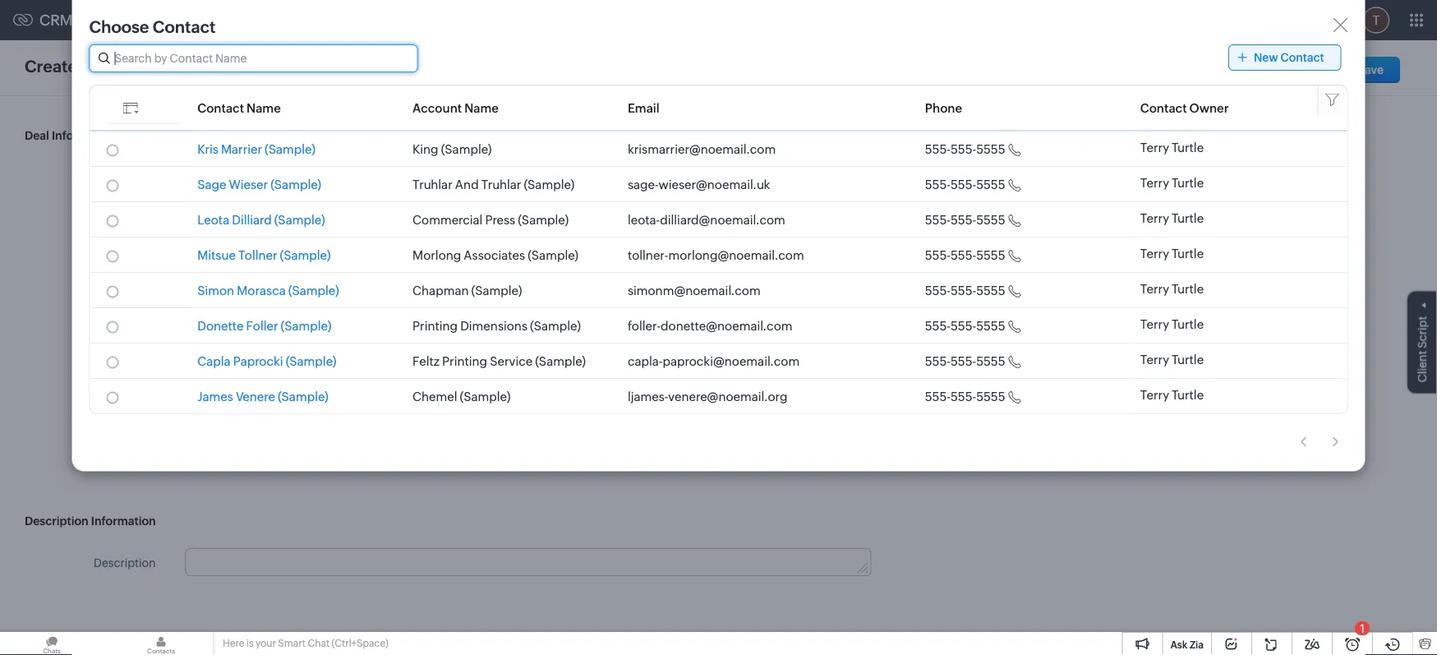 Task type: locate. For each thing, give the bounding box(es) containing it.
1 save from the left
[[1243, 63, 1269, 76]]

(sample) right associates in the left of the page
[[528, 248, 579, 262]]

2 turtle from the top
[[1172, 176, 1204, 190]]

name up king (sample)
[[465, 100, 499, 115]]

probability (%)
[[782, 304, 858, 317]]

owner down the save and new button
[[1190, 100, 1229, 115]]

feltz printing service (sample)
[[413, 354, 586, 368]]

4 terry turtle from the top
[[1141, 247, 1204, 261]]

5555 for morlong@noemail.com
[[977, 248, 1006, 262]]

1 source from the left
[[118, 392, 156, 406]]

7 555-555-5555 from the top
[[925, 354, 1006, 368]]

and
[[455, 177, 479, 192]]

1 horizontal spatial account
[[413, 100, 462, 115]]

0 vertical spatial description
[[25, 515, 89, 528]]

1 horizontal spatial contact name
[[197, 100, 281, 115]]

leota-
[[628, 213, 660, 227]]

4 5555 from the top
[[977, 248, 1006, 262]]

6 turtle from the top
[[1172, 317, 1204, 332]]

1 horizontal spatial owner
[[1190, 100, 1229, 115]]

(sample) right service
[[535, 354, 586, 368]]

smart
[[278, 638, 306, 649]]

crm
[[39, 12, 73, 29]]

account up king
[[413, 100, 462, 115]]

here
[[223, 638, 245, 649]]

edit
[[124, 60, 145, 73]]

truhlar left 'and'
[[413, 177, 453, 192]]

commercial press (sample)
[[413, 213, 569, 227]]

0 horizontal spatial source
[[118, 392, 156, 406]]

ask
[[1171, 639, 1188, 650]]

555-555-5555
[[925, 142, 1006, 156], [925, 177, 1006, 192], [925, 213, 1006, 227], [925, 248, 1006, 262], [925, 283, 1006, 298], [925, 319, 1006, 333], [925, 354, 1006, 368], [925, 389, 1006, 404]]

printing up chemel (sample)
[[442, 354, 488, 368]]

crm link
[[13, 12, 73, 29]]

client
[[1416, 351, 1429, 382]]

0 horizontal spatial save
[[1243, 63, 1269, 76]]

8 555-555-5555 from the top
[[925, 389, 1006, 404]]

leads
[[151, 14, 183, 27]]

2 terry from the top
[[1141, 176, 1170, 190]]

choose
[[89, 17, 149, 36]]

king (sample)
[[413, 142, 492, 156]]

choose contact
[[89, 17, 216, 36]]

0 horizontal spatial description
[[25, 515, 89, 528]]

kris marrier (sample)
[[197, 142, 316, 156]]

deal information
[[25, 129, 117, 142]]

1 vertical spatial account
[[76, 259, 122, 272]]

feltz
[[413, 354, 440, 368]]

6 terry from the top
[[1141, 317, 1170, 332]]

2 save from the left
[[1358, 63, 1384, 76]]

source right campaign
[[820, 392, 858, 406]]

2 555-555-5555 from the top
[[925, 177, 1006, 192]]

0 vertical spatial printing
[[413, 319, 458, 333]]

(sample) right press
[[518, 213, 569, 227]]

owner
[[1190, 100, 1229, 115], [119, 171, 156, 184]]

(sample) right morasca
[[288, 283, 339, 298]]

0 horizontal spatial truhlar
[[413, 177, 453, 192]]

layout
[[176, 60, 212, 73]]

terry turtle for venere@noemail.org
[[1141, 388, 1204, 402]]

terry for morlong@noemail.com
[[1141, 247, 1170, 261]]

sage-wieser@noemail.uk
[[628, 177, 770, 192]]

6 555-555-5555 from the top
[[925, 319, 1006, 333]]

owner up deal name
[[119, 171, 156, 184]]

2 source from the left
[[820, 392, 858, 406]]

deal left edit
[[81, 57, 116, 76]]

zia
[[1190, 639, 1204, 650]]

6 terry turtle from the top
[[1141, 317, 1204, 332]]

0 horizontal spatial owner
[[119, 171, 156, 184]]

1 horizontal spatial save
[[1358, 63, 1384, 76]]

terry turtle for wieser@noemail.uk
[[1141, 176, 1204, 190]]

new
[[1254, 51, 1279, 64], [1294, 63, 1318, 76]]

3 terry from the top
[[1141, 211, 1170, 226]]

printing
[[413, 319, 458, 333], [442, 354, 488, 368]]

terry turtle
[[1141, 141, 1204, 155], [1141, 176, 1204, 190], [1141, 211, 1204, 226], [1141, 247, 1204, 261], [1141, 282, 1204, 296], [1141, 317, 1204, 332], [1141, 353, 1204, 367], [1141, 388, 1204, 402]]

foller
[[246, 319, 278, 333]]

source for campaign source
[[820, 392, 858, 406]]

turtle for wieser@noemail.uk
[[1172, 176, 1204, 190]]

7 terry turtle from the top
[[1141, 353, 1204, 367]]

1 5555 from the top
[[977, 142, 1006, 156]]

2 5555 from the top
[[977, 177, 1006, 192]]

0 horizontal spatial contact name
[[79, 437, 156, 450]]

Search by Contact Name text field
[[90, 45, 417, 72]]

terry for dilliard@noemail.com
[[1141, 211, 1170, 226]]

(sample) right tollner
[[280, 248, 331, 262]]

account name up king (sample)
[[413, 100, 499, 115]]

1 terry turtle from the top
[[1141, 141, 1204, 155]]

7 turtle from the top
[[1172, 353, 1204, 367]]

navigation
[[1293, 430, 1348, 454]]

edit page layout link
[[124, 60, 212, 73]]

1 horizontal spatial source
[[820, 392, 858, 406]]

account name down deal name
[[76, 259, 156, 272]]

deal down deal owner
[[98, 215, 122, 228]]

contact name
[[197, 100, 281, 115], [79, 437, 156, 450]]

save for save
[[1358, 63, 1384, 76]]

2 terry turtle from the top
[[1141, 176, 1204, 190]]

source for lead source
[[118, 392, 156, 406]]

(sample) right the paprocki
[[286, 354, 337, 368]]

0 vertical spatial owner
[[1190, 100, 1229, 115]]

wieser
[[229, 177, 268, 192]]

deal up deal name
[[93, 171, 117, 184]]

1 vertical spatial owner
[[119, 171, 156, 184]]

morlong
[[413, 248, 461, 262]]

4 turtle from the top
[[1172, 247, 1204, 261]]

type
[[130, 304, 156, 317]]

donette foller (sample) link
[[197, 319, 332, 333]]

terry for donette@noemail.com
[[1141, 317, 1170, 332]]

0 horizontal spatial account name
[[76, 259, 156, 272]]

1 horizontal spatial truhlar
[[481, 177, 521, 192]]

0 horizontal spatial new
[[1254, 51, 1279, 64]]

0 horizontal spatial account
[[76, 259, 122, 272]]

8 terry turtle from the top
[[1141, 388, 1204, 402]]

contact name up marrier
[[197, 100, 281, 115]]

555-555-5555 for paprocki@noemail.com
[[925, 354, 1006, 368]]

1 horizontal spatial new
[[1294, 63, 1318, 76]]

leota dilliard (sample) link
[[197, 213, 325, 227]]

3 terry turtle from the top
[[1141, 211, 1204, 226]]

truhlar
[[413, 177, 453, 192], [481, 177, 521, 192]]

chapman (sample)
[[413, 283, 522, 298]]

stage
[[827, 259, 858, 272]]

5555 for donette@noemail.com
[[977, 319, 1006, 333]]

555-555-5555 for morlong@noemail.com
[[925, 248, 1006, 262]]

(sample) right foller
[[281, 319, 332, 333]]

terry turtle for donette@noemail.com
[[1141, 317, 1204, 332]]

deal down "create"
[[25, 129, 49, 142]]

contact owner
[[1141, 100, 1229, 115]]

ask zia
[[1171, 639, 1204, 650]]

1 vertical spatial account name
[[76, 259, 156, 272]]

None text field
[[906, 164, 1207, 190], [185, 207, 506, 235], [186, 549, 871, 575], [906, 164, 1207, 190], [185, 207, 506, 235], [186, 549, 871, 575]]

8 turtle from the top
[[1172, 388, 1204, 402]]

paprocki
[[233, 354, 283, 368]]

1 vertical spatial information
[[91, 515, 156, 528]]

closing date
[[790, 215, 858, 228]]

description
[[25, 515, 89, 528], [94, 556, 156, 569]]

press
[[485, 213, 516, 227]]

terry for venere@noemail.org
[[1141, 388, 1170, 402]]

555-
[[925, 142, 951, 156], [951, 142, 977, 156], [925, 177, 951, 192], [951, 177, 977, 192], [925, 213, 951, 227], [951, 213, 977, 227], [925, 248, 951, 262], [951, 248, 977, 262], [925, 283, 951, 298], [951, 283, 977, 298], [925, 319, 951, 333], [951, 319, 977, 333], [925, 354, 951, 368], [951, 354, 977, 368], [925, 389, 951, 404], [951, 389, 977, 404]]

printing down chapman
[[413, 319, 458, 333]]

0 vertical spatial information
[[52, 129, 117, 142]]

james venere (sample) link
[[197, 389, 329, 404]]

5 555-555-5555 from the top
[[925, 283, 1006, 298]]

5 turtle from the top
[[1172, 282, 1204, 296]]

description for description
[[94, 556, 156, 569]]

7 5555 from the top
[[977, 354, 1006, 368]]

(sample) up 'and'
[[441, 142, 492, 156]]

4 terry from the top
[[1141, 247, 1170, 261]]

1 truhlar from the left
[[413, 177, 453, 192]]

terry for wieser@noemail.uk
[[1141, 176, 1170, 190]]

terry
[[1141, 141, 1170, 155], [1141, 176, 1170, 190], [1141, 211, 1170, 226], [1141, 247, 1170, 261], [1141, 282, 1170, 296], [1141, 317, 1170, 332], [1141, 353, 1170, 367], [1141, 388, 1170, 402]]

8 terry from the top
[[1141, 388, 1170, 402]]

5555
[[977, 142, 1006, 156], [977, 177, 1006, 192], [977, 213, 1006, 227], [977, 248, 1006, 262], [977, 283, 1006, 298], [977, 319, 1006, 333], [977, 354, 1006, 368], [977, 389, 1006, 404]]

save for save and new
[[1243, 63, 1269, 76]]

client script
[[1416, 316, 1429, 382]]

king
[[413, 142, 439, 156]]

save and new
[[1243, 63, 1318, 76]]

4 555-555-5555 from the top
[[925, 248, 1006, 262]]

None text field
[[888, 296, 1208, 324], [185, 340, 506, 368], [888, 296, 1208, 324], [185, 340, 506, 368]]

james
[[197, 389, 233, 404]]

1 vertical spatial description
[[94, 556, 156, 569]]

date
[[833, 215, 858, 228]]

0 vertical spatial contact name
[[197, 100, 281, 115]]

printing dimensions (sample)
[[413, 319, 581, 333]]

contact name down lead source
[[79, 437, 156, 450]]

0 vertical spatial account name
[[413, 100, 499, 115]]

kris marrier (sample) link
[[197, 142, 316, 156]]

8 5555 from the top
[[977, 389, 1006, 404]]

0 vertical spatial account
[[413, 100, 462, 115]]

3 5555 from the top
[[977, 213, 1006, 227]]

deal
[[81, 57, 116, 76], [25, 129, 49, 142], [93, 171, 117, 184], [98, 215, 122, 228]]

truhlar right 'and'
[[481, 177, 521, 192]]

5555 for dilliard@noemail.com
[[977, 213, 1006, 227]]

home link
[[79, 0, 138, 40]]

name up type
[[124, 259, 156, 272]]

source right lead
[[118, 392, 156, 406]]

3 turtle from the top
[[1172, 211, 1204, 226]]

1 vertical spatial contact name
[[79, 437, 156, 450]]

1 vertical spatial printing
[[442, 354, 488, 368]]

7 terry from the top
[[1141, 353, 1170, 367]]

contact
[[153, 17, 216, 36], [1281, 51, 1325, 64], [197, 100, 244, 115], [1141, 100, 1187, 115], [79, 437, 122, 450]]

1 horizontal spatial description
[[94, 556, 156, 569]]

account down deal name
[[76, 259, 122, 272]]

(sample) up sage wieser (sample) link
[[265, 142, 316, 156]]

5 5555 from the top
[[977, 283, 1006, 298]]

3 555-555-5555 from the top
[[925, 213, 1006, 227]]

6 5555 from the top
[[977, 319, 1006, 333]]

and
[[1271, 63, 1292, 76]]



Task type: describe. For each thing, give the bounding box(es) containing it.
is
[[246, 638, 254, 649]]

owner for contact owner
[[1190, 100, 1229, 115]]

1 turtle from the top
[[1172, 141, 1204, 155]]

1 horizontal spatial account name
[[413, 100, 499, 115]]

5555 for wieser@noemail.uk
[[977, 177, 1006, 192]]

contacts link
[[196, 0, 271, 40]]

capla
[[197, 354, 231, 368]]

venere@noemail.org
[[669, 389, 788, 404]]

create
[[25, 57, 77, 76]]

sage wieser (sample) link
[[197, 177, 321, 192]]

(%)
[[842, 304, 858, 317]]

information for description information
[[91, 515, 156, 528]]

james venere (sample)
[[197, 389, 329, 404]]

capla-paprocki@noemail.com
[[628, 354, 800, 368]]

(sample) right wieser
[[271, 177, 321, 192]]

create deal edit page layout
[[25, 57, 212, 76]]

turtle for venere@noemail.org
[[1172, 388, 1204, 402]]

turtle for paprocki@noemail.com
[[1172, 353, 1204, 367]]

chapman
[[413, 283, 469, 298]]

simon morasca (sample) link
[[197, 283, 339, 298]]

commercial
[[413, 213, 483, 227]]

chemel
[[413, 389, 457, 404]]

simon
[[197, 283, 234, 298]]

contacts image
[[109, 632, 213, 655]]

name up the kris marrier (sample) at the top left of page
[[247, 100, 281, 115]]

capla-
[[628, 354, 663, 368]]

(sample) right venere
[[278, 389, 329, 404]]

(sample) up service
[[530, 319, 581, 333]]

lead source
[[89, 392, 156, 406]]

morasca
[[237, 283, 286, 298]]

owner for deal owner
[[119, 171, 156, 184]]

morlong associates (sample)
[[413, 248, 579, 262]]

script
[[1416, 316, 1429, 348]]

step
[[131, 348, 156, 361]]

chat
[[308, 638, 330, 649]]

555-555-5555 for dilliard@noemail.com
[[925, 213, 1006, 227]]

deal for deal owner
[[93, 171, 117, 184]]

terry turtle for paprocki@noemail.com
[[1141, 353, 1204, 367]]

turtle for dilliard@noemail.com
[[1172, 211, 1204, 226]]

foller-
[[628, 319, 661, 333]]

deal name
[[98, 215, 156, 228]]

5555 for venere@noemail.org
[[977, 389, 1006, 404]]

donette foller (sample)
[[197, 319, 332, 333]]

email
[[628, 100, 660, 115]]

truhlar and truhlar (sample)
[[413, 177, 575, 192]]

turtle for morlong@noemail.com
[[1172, 247, 1204, 261]]

page
[[147, 60, 174, 73]]

simon morasca (sample)
[[197, 283, 339, 298]]

terry turtle for morlong@noemail.com
[[1141, 247, 1204, 261]]

leota dilliard (sample)
[[197, 213, 325, 227]]

555-555-5555 for donette@noemail.com
[[925, 319, 1006, 333]]

tollner-morlong@noemail.com
[[628, 248, 804, 262]]

(sample) up commercial press (sample)
[[524, 177, 575, 192]]

mitsue tollner (sample)
[[197, 248, 331, 262]]

donette@noemail.com
[[661, 319, 793, 333]]

campaign
[[762, 392, 818, 406]]

new contact
[[1254, 51, 1325, 64]]

name down deal owner
[[124, 215, 156, 228]]

555-555-5555 for wieser@noemail.uk
[[925, 177, 1006, 192]]

mitsue
[[197, 248, 236, 262]]

leads link
[[138, 0, 196, 40]]

2 truhlar from the left
[[481, 177, 521, 192]]

new inside button
[[1294, 63, 1318, 76]]

deal for deal information
[[25, 129, 49, 142]]

mitsue tollner (sample) link
[[197, 248, 331, 262]]

(ctrl+space)
[[332, 638, 389, 649]]

associates
[[464, 248, 525, 262]]

terry for paprocki@noemail.com
[[1141, 353, 1170, 367]]

terry turtle for dilliard@noemail.com
[[1141, 211, 1204, 226]]

5 terry from the top
[[1141, 282, 1170, 296]]

leota-dilliard@noemail.com
[[628, 213, 786, 227]]

contacts
[[209, 14, 258, 27]]

dilliard@noemail.com
[[660, 213, 786, 227]]

wieser@noemail.uk
[[659, 177, 770, 192]]

1 555-555-5555 from the top
[[925, 142, 1006, 156]]

sage wieser (sample)
[[197, 177, 321, 192]]

information for deal information
[[52, 129, 117, 142]]

marrier
[[221, 142, 262, 156]]

venere
[[236, 389, 275, 404]]

paprocki@noemail.com
[[663, 354, 800, 368]]

your
[[256, 638, 276, 649]]

5555 for paprocki@noemail.com
[[977, 354, 1006, 368]]

next step
[[104, 348, 156, 361]]

turtle for donette@noemail.com
[[1172, 317, 1204, 332]]

tollner-
[[628, 248, 669, 262]]

kris
[[197, 142, 219, 156]]

save button
[[1342, 57, 1401, 83]]

(sample) right dilliard
[[274, 213, 325, 227]]

1 terry from the top
[[1141, 141, 1170, 155]]

dimensions
[[460, 319, 528, 333]]

(sample) down feltz printing service (sample)
[[460, 389, 511, 404]]

chats image
[[0, 632, 104, 655]]

here is your smart chat (ctrl+space)
[[223, 638, 389, 649]]

deal for deal name
[[98, 215, 122, 228]]

morlong@noemail.com
[[669, 248, 804, 262]]

leota
[[197, 213, 229, 227]]

sage
[[197, 177, 226, 192]]

simonm@noemail.com
[[628, 283, 761, 298]]

description for description information
[[25, 515, 89, 528]]

(sample) up printing dimensions (sample) on the left
[[471, 283, 522, 298]]

tollner
[[238, 248, 277, 262]]

1
[[1360, 622, 1365, 635]]

save and new button
[[1226, 57, 1335, 83]]

foller-donette@noemail.com
[[628, 319, 793, 333]]

capla paprocki (sample) link
[[197, 354, 337, 368]]

name down lead source
[[124, 437, 156, 450]]

capla paprocki (sample)
[[197, 354, 337, 368]]

krismarrier@noemail.com
[[628, 142, 776, 156]]

555-555-5555 for venere@noemail.org
[[925, 389, 1006, 404]]

MMM D, YYYY text field
[[888, 207, 1208, 235]]

donette
[[197, 319, 244, 333]]

ljames-venere@noemail.org
[[628, 389, 788, 404]]

probability
[[782, 304, 840, 317]]

ljames-
[[628, 389, 669, 404]]

5 terry turtle from the top
[[1141, 282, 1204, 296]]

dilliard
[[232, 213, 272, 227]]

next
[[104, 348, 128, 361]]

home
[[93, 14, 125, 27]]

phone
[[925, 100, 963, 115]]



Task type: vqa. For each thing, say whether or not it's contained in the screenshot.
General on the left top
no



